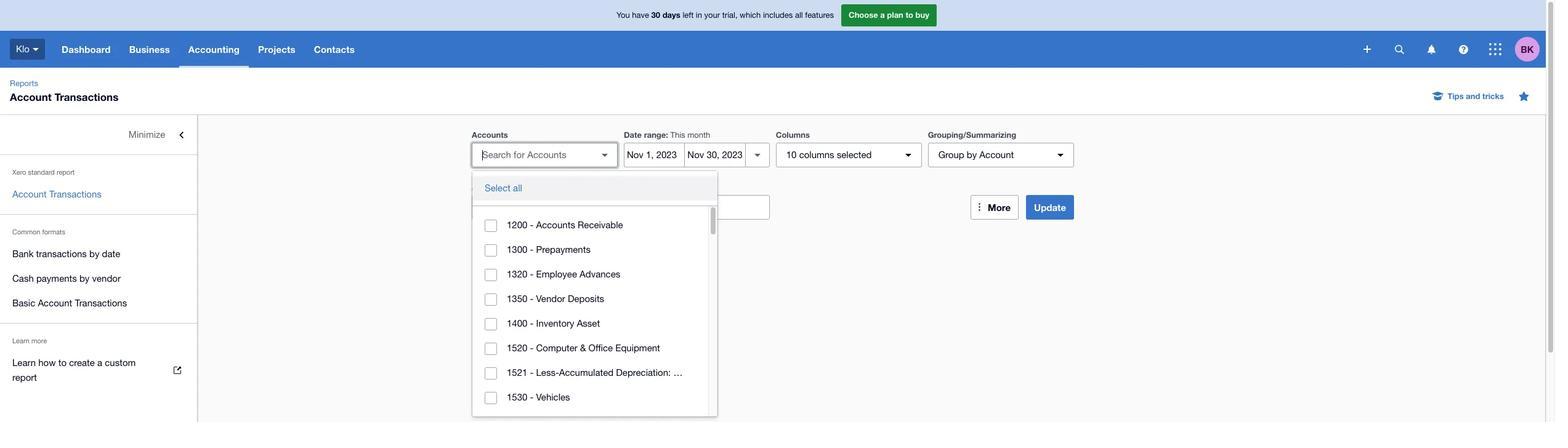 Task type: describe. For each thing, give the bounding box(es) containing it.
1 horizontal spatial a
[[881, 10, 885, 20]]

1200 - accounts receivable
[[507, 220, 623, 230]]

1200 - accounts receivable button
[[473, 213, 708, 238]]

tips and tricks
[[1448, 91, 1504, 101]]

less-
[[536, 368, 559, 378]]

choose
[[849, 10, 878, 20]]

list of convenience dates image
[[745, 143, 770, 168]]

1350 - vendor deposits button
[[473, 287, 708, 312]]

report inside "learn how to create a custom report"
[[12, 373, 37, 383]]

accounts for accounts
[[472, 130, 508, 140]]

1320
[[507, 269, 528, 280]]

bk
[[1521, 43, 1534, 55]]

svg image inside klo popup button
[[33, 48, 39, 51]]

your
[[705, 11, 720, 20]]

group
[[939, 150, 965, 160]]

- for 1400
[[530, 318, 534, 329]]

navigation containing dashboard
[[52, 31, 1355, 68]]

1 vertical spatial transactions
[[49, 189, 101, 200]]

filter button
[[624, 195, 770, 220]]

left
[[683, 11, 694, 20]]

choose a plan to buy
[[849, 10, 930, 20]]

group containing select all
[[473, 171, 798, 423]]

:
[[666, 130, 668, 140]]

more button
[[971, 195, 1019, 220]]

0 horizontal spatial svg image
[[1428, 45, 1436, 54]]

learn for learn how to create a custom report
[[12, 358, 36, 368]]

employee
[[536, 269, 577, 280]]

list box containing select all
[[473, 171, 798, 423]]

accounting button
[[179, 31, 249, 68]]

account down 'payments'
[[38, 298, 72, 309]]

group by account button
[[928, 143, 1074, 168]]

only with transactions
[[482, 202, 574, 213]]

1350 - vendor deposits
[[507, 294, 604, 304]]

xero standard report
[[12, 169, 75, 176]]

10 columns selected
[[787, 150, 872, 160]]

group by account
[[939, 150, 1014, 160]]

columns
[[776, 130, 810, 140]]

klo
[[16, 44, 30, 54]]

bk button
[[1515, 31, 1546, 68]]

selected
[[837, 150, 872, 160]]

only with transactions button
[[472, 195, 618, 220]]

common formats
[[12, 229, 65, 236]]

xero
[[12, 169, 26, 176]]

columns
[[799, 150, 835, 160]]

1400
[[507, 318, 528, 329]]

you have 30 days left in your trial, which includes all features
[[617, 10, 834, 20]]

with
[[504, 202, 521, 213]]

1530 - vehicles button
[[473, 386, 708, 411]]

tricks
[[1483, 91, 1504, 101]]

contacts
[[314, 44, 355, 55]]

select all
[[485, 183, 522, 193]]

more
[[31, 338, 47, 345]]

Search for Accounts text field
[[473, 144, 595, 167]]

1 vertical spatial equipment
[[753, 368, 798, 378]]

projects
[[258, 44, 296, 55]]

1320 - employee advances
[[507, 269, 621, 280]]

1400 - inventory asset button
[[473, 312, 708, 337]]

by for date
[[89, 249, 99, 259]]

accounts to include
[[472, 182, 548, 192]]

custom
[[105, 358, 136, 368]]

1 horizontal spatial to
[[510, 182, 518, 192]]

vendor
[[536, 294, 565, 304]]

Select start date field
[[625, 144, 685, 167]]

basic account transactions
[[12, 298, 127, 309]]

common
[[12, 229, 40, 236]]

30
[[652, 10, 660, 20]]

receivable
[[578, 220, 623, 230]]

grouping/summarizing
[[928, 130, 1017, 140]]

features
[[805, 11, 834, 20]]

learn how to create a custom report
[[12, 358, 136, 383]]

contacts button
[[305, 31, 364, 68]]

account inside popup button
[[980, 150, 1014, 160]]

basic account transactions link
[[0, 291, 197, 316]]

trial,
[[722, 11, 738, 20]]

reports
[[10, 79, 38, 88]]

prepayments
[[536, 245, 591, 255]]

include
[[520, 182, 548, 192]]

transactions inside 'link'
[[36, 249, 87, 259]]

1520
[[507, 343, 528, 354]]

1 horizontal spatial report
[[57, 169, 75, 176]]

which
[[740, 11, 761, 20]]

10
[[787, 150, 797, 160]]

learn for learn more
[[12, 338, 30, 345]]

transactions for basic account transactions
[[75, 298, 127, 309]]

minimize
[[129, 129, 165, 140]]

basic
[[12, 298, 35, 309]]



Task type: locate. For each thing, give the bounding box(es) containing it.
1 horizontal spatial &
[[718, 368, 723, 378]]

2 vertical spatial to
[[58, 358, 67, 368]]

0 vertical spatial accounts
[[472, 130, 508, 140]]

- for 1520
[[530, 343, 534, 354]]

transactions down formats
[[36, 249, 87, 259]]

1350
[[507, 294, 528, 304]]

business button
[[120, 31, 179, 68]]

banner
[[0, 0, 1546, 68]]

0 horizontal spatial transactions
[[36, 249, 87, 259]]

includes
[[763, 11, 793, 20]]

deposits
[[568, 294, 604, 304]]

equipment
[[616, 343, 660, 354], [753, 368, 798, 378]]

dashboard
[[62, 44, 111, 55]]

1 vertical spatial learn
[[12, 358, 36, 368]]

- for 1530
[[530, 392, 534, 403]]

this
[[671, 131, 685, 140]]

- right 1400
[[530, 318, 534, 329]]

account down reports 'link'
[[10, 91, 52, 103]]

to inside banner
[[906, 10, 914, 20]]

0 horizontal spatial to
[[58, 358, 67, 368]]

1530 - vehicles
[[507, 392, 570, 403]]

0 vertical spatial transactions
[[523, 202, 574, 213]]

accounts up only
[[472, 182, 508, 192]]

days
[[663, 10, 681, 20]]

cash payments by vendor link
[[0, 267, 197, 291]]

1 vertical spatial &
[[718, 368, 723, 378]]

by left the vendor
[[79, 274, 90, 284]]

computer down inventory
[[536, 343, 578, 354]]

- for 1521
[[530, 368, 534, 378]]

buy
[[916, 10, 930, 20]]

0 vertical spatial by
[[967, 150, 977, 160]]

- right 1320
[[530, 269, 534, 280]]

learn inside "learn how to create a custom report"
[[12, 358, 36, 368]]

only
[[482, 202, 501, 213]]

by inside 'link'
[[89, 249, 99, 259]]

- for 1350
[[530, 294, 534, 304]]

1520 - computer & office equipment button
[[473, 336, 708, 361]]

you
[[617, 11, 630, 20]]

all
[[795, 11, 803, 20], [513, 183, 522, 193]]

1 vertical spatial computer
[[674, 368, 715, 378]]

standard
[[28, 169, 55, 176]]

1 vertical spatial accounts
[[472, 182, 508, 192]]

1 vertical spatial office
[[726, 368, 750, 378]]

0 vertical spatial learn
[[12, 338, 30, 345]]

account transactions
[[12, 189, 101, 200]]

- right 1520
[[530, 343, 534, 354]]

8 - from the top
[[530, 392, 534, 403]]

1 vertical spatial to
[[510, 182, 518, 192]]

computer
[[536, 343, 578, 354], [674, 368, 715, 378]]

list box
[[473, 171, 798, 423]]

1300
[[507, 245, 528, 255]]

learn left more
[[12, 338, 30, 345]]

2 vertical spatial accounts
[[536, 220, 575, 230]]

account inside reports account transactions
[[10, 91, 52, 103]]

payments
[[36, 274, 77, 284]]

1200
[[507, 220, 528, 230]]

- for 1320
[[530, 269, 534, 280]]

accounts up search for accounts text field
[[472, 130, 508, 140]]

to
[[906, 10, 914, 20], [510, 182, 518, 192], [58, 358, 67, 368]]

accumulated
[[559, 368, 614, 378]]

bank
[[12, 249, 34, 259]]

vehicles
[[536, 392, 570, 403]]

1520 - computer & office equipment
[[507, 343, 660, 354]]

learn more
[[12, 338, 47, 345]]

0 vertical spatial computer
[[536, 343, 578, 354]]

reports account transactions
[[10, 79, 118, 103]]

to inside "learn how to create a custom report"
[[58, 358, 67, 368]]

a inside "learn how to create a custom report"
[[97, 358, 102, 368]]

cash payments by vendor
[[12, 274, 121, 284]]

0 horizontal spatial report
[[12, 373, 37, 383]]

0 horizontal spatial a
[[97, 358, 102, 368]]

0 horizontal spatial office
[[589, 343, 613, 354]]

banner containing bk
[[0, 0, 1546, 68]]

date
[[102, 249, 120, 259]]

1 learn from the top
[[12, 338, 30, 345]]

1300 - prepayments button
[[473, 238, 708, 263]]

1300 - prepayments
[[507, 245, 591, 255]]

by inside popup button
[[967, 150, 977, 160]]

office inside 1521 - less-accumulated depreciation: computer & office equipment button
[[726, 368, 750, 378]]

klo button
[[0, 31, 52, 68]]

svg image
[[1490, 43, 1502, 55], [1428, 45, 1436, 54]]

0 vertical spatial all
[[795, 11, 803, 20]]

a left plan
[[881, 10, 885, 20]]

how
[[38, 358, 56, 368]]

date range : this month
[[624, 130, 711, 140]]

2 - from the top
[[530, 245, 534, 255]]

a right create
[[97, 358, 102, 368]]

svg image up tips and tricks button
[[1428, 45, 1436, 54]]

0 vertical spatial a
[[881, 10, 885, 20]]

0 horizontal spatial all
[[513, 183, 522, 193]]

inventory
[[536, 318, 574, 329]]

1 horizontal spatial all
[[795, 11, 803, 20]]

1 vertical spatial report
[[12, 373, 37, 383]]

all up with
[[513, 183, 522, 193]]

report down 'learn more'
[[12, 373, 37, 383]]

1 - from the top
[[530, 220, 534, 230]]

svg image left the bk
[[1490, 43, 1502, 55]]

business
[[129, 44, 170, 55]]

1400 - inventory asset
[[507, 318, 600, 329]]

navigation
[[52, 31, 1355, 68]]

1530
[[507, 392, 528, 403]]

account down xero
[[12, 189, 47, 200]]

0 vertical spatial equipment
[[616, 343, 660, 354]]

- for 1200
[[530, 220, 534, 230]]

more
[[988, 202, 1011, 213]]

1 vertical spatial all
[[513, 183, 522, 193]]

2 horizontal spatial to
[[906, 10, 914, 20]]

all inside 'you have 30 days left in your trial, which includes all features'
[[795, 11, 803, 20]]

- right 1300
[[530, 245, 534, 255]]

account transactions link
[[0, 182, 197, 207]]

1521 - less-accumulated depreciation: computer & office equipment button
[[473, 361, 798, 386]]

accounts up 1300 - prepayments
[[536, 220, 575, 230]]

report
[[57, 169, 75, 176], [12, 373, 37, 383]]

transactions for reports account transactions
[[54, 91, 118, 103]]

to left include
[[510, 182, 518, 192]]

transactions down the cash payments by vendor link
[[75, 298, 127, 309]]

2 learn from the top
[[12, 358, 36, 368]]

accounts inside button
[[536, 220, 575, 230]]

1320 - employee advances button
[[473, 262, 708, 287]]

0 horizontal spatial computer
[[536, 343, 578, 354]]

by for vendor
[[79, 274, 90, 284]]

have
[[632, 11, 649, 20]]

open image
[[593, 143, 617, 168]]

- right 1350 at the left bottom of the page
[[530, 294, 534, 304]]

learn how to create a custom report link
[[0, 351, 197, 391]]

computer right depreciation:
[[674, 368, 715, 378]]

- right 1530
[[530, 392, 534, 403]]

all inside button
[[513, 183, 522, 193]]

1521 - less-accumulated depreciation: computer & office equipment
[[507, 368, 798, 378]]

account
[[10, 91, 52, 103], [980, 150, 1014, 160], [12, 189, 47, 200], [38, 298, 72, 309]]

transactions inside reports account transactions
[[54, 91, 118, 103]]

6 - from the top
[[530, 343, 534, 354]]

- right 1200
[[530, 220, 534, 230]]

in
[[696, 11, 702, 20]]

1 horizontal spatial office
[[726, 368, 750, 378]]

transactions down xero standard report
[[49, 189, 101, 200]]

0 vertical spatial to
[[906, 10, 914, 20]]

office inside 1520 - computer & office equipment button
[[589, 343, 613, 354]]

a
[[881, 10, 885, 20], [97, 358, 102, 368]]

transactions up minimize button
[[54, 91, 118, 103]]

minimize button
[[0, 123, 197, 147]]

report up account transactions
[[57, 169, 75, 176]]

3 - from the top
[[530, 269, 534, 280]]

1521
[[507, 368, 528, 378]]

create
[[69, 358, 95, 368]]

tips and tricks button
[[1426, 86, 1512, 106]]

month
[[688, 131, 711, 140]]

1 vertical spatial a
[[97, 358, 102, 368]]

- for 1300
[[530, 245, 534, 255]]

to right the how
[[58, 358, 67, 368]]

0 horizontal spatial equipment
[[616, 343, 660, 354]]

0 horizontal spatial &
[[580, 343, 586, 354]]

0 vertical spatial office
[[589, 343, 613, 354]]

remove from favorites image
[[1512, 84, 1536, 108]]

1 vertical spatial transactions
[[36, 249, 87, 259]]

5 - from the top
[[530, 318, 534, 329]]

asset
[[577, 318, 600, 329]]

2 vertical spatial transactions
[[75, 298, 127, 309]]

2 vertical spatial by
[[79, 274, 90, 284]]

7 - from the top
[[530, 368, 534, 378]]

all left features
[[795, 11, 803, 20]]

group
[[473, 171, 798, 423]]

by down grouping/summarizing
[[967, 150, 977, 160]]

1 vertical spatial by
[[89, 249, 99, 259]]

1 horizontal spatial computer
[[674, 368, 715, 378]]

- right 1521
[[530, 368, 534, 378]]

filter
[[648, 202, 670, 213]]

by
[[967, 150, 977, 160], [89, 249, 99, 259], [79, 274, 90, 284]]

1 horizontal spatial svg image
[[1490, 43, 1502, 55]]

bank transactions by date
[[12, 249, 120, 259]]

dashboard link
[[52, 31, 120, 68]]

1 horizontal spatial equipment
[[753, 368, 798, 378]]

select
[[485, 183, 511, 193]]

date
[[624, 130, 642, 140]]

learn down 'learn more'
[[12, 358, 36, 368]]

and
[[1466, 91, 1481, 101]]

0 vertical spatial transactions
[[54, 91, 118, 103]]

accounts
[[472, 130, 508, 140], [472, 182, 508, 192], [536, 220, 575, 230]]

Select end date field
[[685, 144, 745, 167]]

advances
[[580, 269, 621, 280]]

transactions inside popup button
[[523, 202, 574, 213]]

by left the date
[[89, 249, 99, 259]]

bank transactions by date link
[[0, 242, 197, 267]]

4 - from the top
[[530, 294, 534, 304]]

account down grouping/summarizing
[[980, 150, 1014, 160]]

to left the buy on the right of the page
[[906, 10, 914, 20]]

cash
[[12, 274, 34, 284]]

None field
[[472, 143, 618, 168]]

transactions up 1200 - accounts receivable
[[523, 202, 574, 213]]

accounts for accounts to include
[[472, 182, 508, 192]]

0 vertical spatial &
[[580, 343, 586, 354]]

1 horizontal spatial transactions
[[523, 202, 574, 213]]

svg image
[[1395, 45, 1404, 54], [1459, 45, 1468, 54], [1364, 46, 1371, 53], [33, 48, 39, 51]]

0 vertical spatial report
[[57, 169, 75, 176]]



Task type: vqa. For each thing, say whether or not it's contained in the screenshot.
PUBLISHED
no



